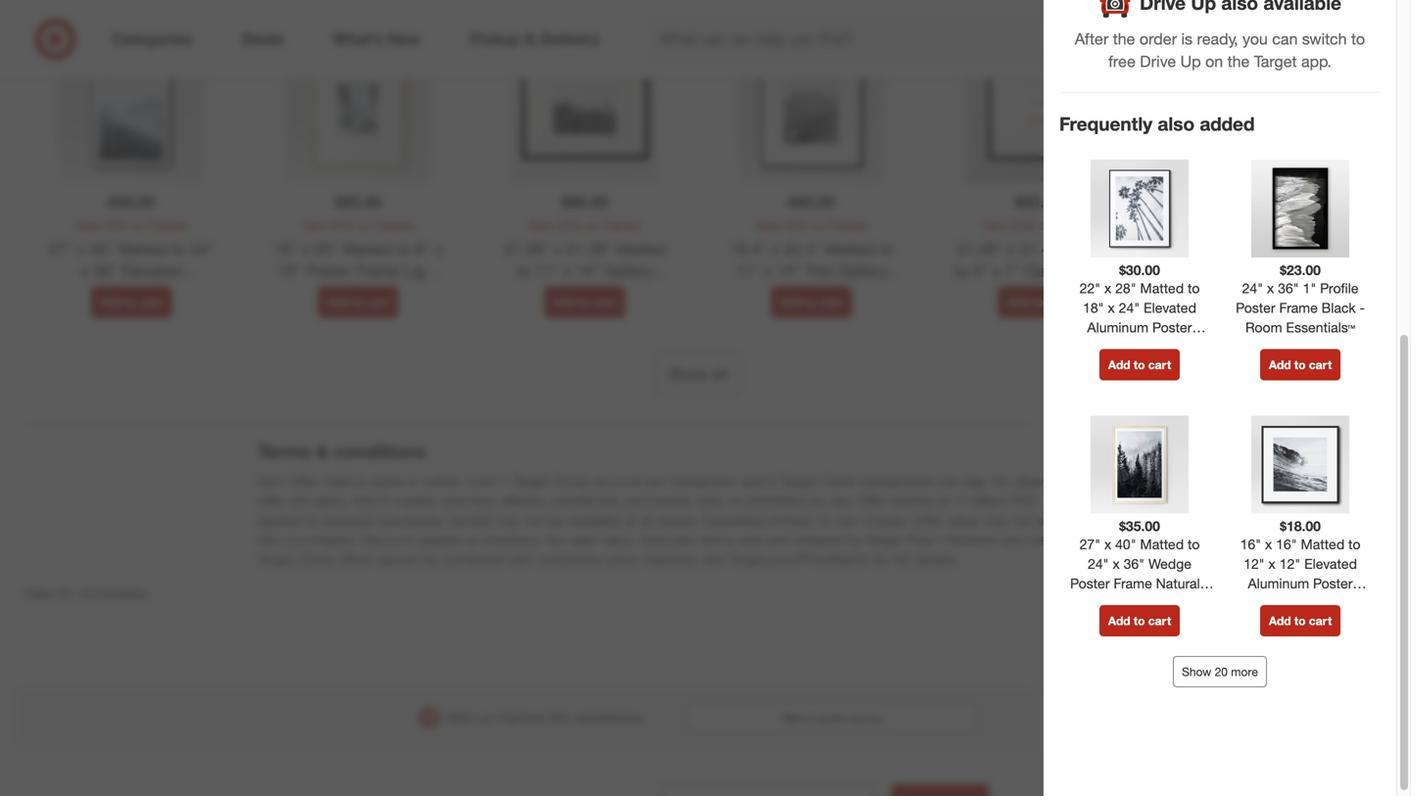 Task type: locate. For each thing, give the bounding box(es) containing it.
competitor
[[537, 551, 603, 568]]

1 within from the top
[[1109, 414, 1140, 428]]

no up competitor
[[547, 532, 565, 549]]

10"
[[278, 262, 302, 281]]

circle up law.
[[822, 473, 857, 490]]

target.com/pricematch
[[728, 551, 869, 568]]

1 horizontal spatial item
[[1086, 473, 1113, 490]]

6 save from the left
[[1209, 218, 1235, 233]]

1 horizontal spatial offer
[[857, 492, 887, 509]]

offer up checks.
[[857, 492, 887, 509]]

30% for $60.00
[[558, 218, 582, 233]]

check
[[1244, 478, 1284, 495]]

None text field
[[661, 785, 876, 797]]

$60.00
[[562, 192, 608, 212]]

it
[[1324, 414, 1330, 428]]

1 vertical spatial 2
[[1154, 506, 1163, 526]]

27" x 40" matted to 24" x 36" wedge poster frame natural - threshold™ image
[[1091, 416, 1189, 514]]

1 right limit
[[500, 473, 508, 490]]

1 horizontal spatial applied
[[418, 532, 464, 549]]

$30.00 inside the $30.00 save 30% on frames 22" x 28" matted to 18" x 24" wedge poster frame natural - threshold™
[[1242, 192, 1289, 212]]

matted inside $18.00 16" x 16" matted to 12" x 12" elevated aluminum poster frame black - threshold™
[[1301, 536, 1345, 553]]

0 horizontal spatial $30.00
[[1119, 262, 1161, 279]]

check other stores
[[1244, 478, 1362, 495]]

value.
[[601, 532, 637, 549]]

30% for $20.00
[[331, 218, 356, 233]]

applied down 'purchases.' at the left of page
[[418, 532, 464, 549]]

matted inside the $30.00 save 30% on frames 22" x 28" matted to 18" x 24" wedge poster frame natural - threshold™
[[1252, 239, 1302, 259]]

elevated inside elevated aluminum poster frame black - threshold™
[[1232, 79, 1296, 99]]

save inside $60.00 save 30% on frames
[[529, 218, 555, 233]]

30% inside $20.00 save 30% on frames 16" x 20" matted to 8" x 10" poster frame light wood - threshold™
[[331, 218, 356, 233]]

27" inside $35.00 27" x 40" matted to 24" x 36" wedge poster frame natural - threshold™
[[1080, 536, 1101, 553]]

1 horizontal spatial $35.00
[[1119, 518, 1161, 535]]

0 vertical spatial 28"
[[1223, 239, 1247, 259]]

1 horizontal spatial wedge
[[1236, 262, 1285, 281]]

16" down $18.00
[[1276, 536, 1297, 553]]

0 horizontal spatial no
[[547, 532, 565, 549]]

other inside button
[[1288, 478, 1320, 495]]

0 horizontal spatial other
[[1013, 473, 1045, 490]]

within up "left"
[[1109, 506, 1150, 526]]

2 vertical spatial $35.00
[[1119, 518, 1161, 535]]

1 vertical spatial offer
[[913, 512, 943, 529]]

offer.
[[288, 473, 321, 490]]

27" x 40" matted to 24" x 36" up room
[[1098, 298, 1312, 317]]

0 horizontal spatial 22"
[[1080, 280, 1101, 297]]

add
[[100, 295, 122, 310], [327, 295, 349, 310], [553, 295, 576, 310], [780, 295, 803, 310], [1007, 295, 1029, 310], [1234, 295, 1256, 310], [1108, 358, 1131, 372], [1269, 358, 1292, 372], [1108, 614, 1131, 629], [1269, 614, 1292, 629]]

0 vertical spatial or
[[407, 473, 419, 490]]

28" up the '27" x 40" matted to 24" x 36"' link
[[1223, 239, 1247, 259]]

frames inside $60.00 save 30% on frames
[[602, 218, 641, 233]]

hours down north dallas button
[[1167, 506, 1207, 526]]

1 horizontal spatial by
[[848, 532, 862, 549]]

1 vertical spatial 22"
[[1080, 280, 1101, 297]]

0 horizontal spatial 2
[[1143, 414, 1150, 428]]

hours for ready within 2 hours
[[1072, 430, 1102, 445]]

and down limited;
[[767, 532, 790, 549]]

be right pick
[[1092, 492, 1108, 509]]

wedge down 'ready within 2 hours for pickup inside the store only 8 left'
[[1149, 556, 1192, 573]]

11:59pm
[[955, 492, 1009, 509]]

store up if
[[372, 473, 403, 490]]

per left day.
[[940, 473, 960, 490]]

1 vertical spatial $35.00
[[108, 192, 155, 212]]

0 vertical spatial offer
[[857, 492, 887, 509]]

1 vertical spatial 18"
[[1083, 299, 1104, 317]]

save inside $20.00 save 30% on frames 16" x 20" matted to 8" x 10" poster frame light wood - threshold™
[[302, 218, 328, 233]]

value up items.
[[1085, 512, 1117, 529]]

30% inside $40.00 save 30% on frames 19.4" x 22.4" matted to 11" x 14" thin gallery oversized image frame black - project 62™
[[785, 218, 809, 233]]

matted inside $35.00 27" x 40" matted to 24" x 36" wedge poster frame natural - threshold™
[[1141, 536, 1184, 553]]

28" down '22" x 28" matted to 18" x 24" elevated aluminum poster frame black - threshold™' 'image' at the right of the page
[[1116, 280, 1137, 297]]

1 vertical spatial hours
[[1167, 506, 1207, 526]]

2 for ready within 2 hours for pickup inside the store only 8 left
[[1154, 506, 1163, 526]]

prohibited
[[746, 492, 808, 509]]

frames for $60.00
[[602, 218, 641, 233]]

12" down $18.00
[[1280, 556, 1301, 573]]

terms
[[257, 441, 311, 463]]

may down 11:59pm at the bottom of page
[[983, 512, 1009, 529]]

1 horizontal spatial store
[[1358, 506, 1393, 526]]

frames inside the $30.00 save 30% on frames 22" x 28" matted to 18" x 24" wedge poster frame natural - threshold™
[[1282, 218, 1321, 233]]

1 horizontal spatial value
[[1085, 512, 1117, 529]]

on inside $60.00 save 30% on frames
[[586, 218, 599, 233]]

0 vertical spatial no
[[992, 473, 1009, 490]]

of
[[1121, 512, 1133, 529]]

limited;
[[768, 512, 813, 529]]

0 vertical spatial 27" x 40" matted to 24" x 36"
[[1097, 253, 1311, 273]]

2 left as
[[1143, 414, 1150, 428]]

frames inside $35.00 save 30% on frames 27" x 40" matted to 24" x 36" elevated aluminum poster frame black - threshold™
[[149, 218, 188, 233]]

applied
[[257, 512, 303, 529], [418, 532, 464, 549]]

shipped
[[794, 532, 844, 549]]

1 value from the left
[[947, 512, 979, 529]]

1 vertical spatial 27" x 40" matted to 24" x 36"
[[1098, 298, 1312, 317]]

1 vertical spatial $30.00
[[1119, 262, 1161, 279]]

can
[[1273, 29, 1298, 48]]

1 horizontal spatial all
[[713, 365, 728, 384]]

offer up plus™ at bottom right
[[913, 512, 943, 529]]

at up value.
[[625, 512, 636, 529]]

within inside ready within 2 hours
[[1109, 414, 1140, 428]]

not down 'altered,'
[[524, 512, 544, 529]]

5 save from the left
[[983, 218, 1008, 233]]

frame
[[1285, 99, 1332, 118], [356, 262, 400, 281], [172, 284, 216, 303], [851, 284, 895, 303], [1211, 284, 1255, 303], [1280, 299, 1318, 317], [1097, 339, 1136, 356], [1114, 575, 1153, 592], [1258, 595, 1296, 612]]

2 not from the left
[[1013, 512, 1033, 529]]

take
[[781, 711, 804, 726]]

black inside $23.00 24" x 36" 1" profile poster frame black - room essentials™
[[1322, 299, 1356, 317]]

save inside $50.00 save 30% on frames
[[983, 218, 1008, 233]]

be down transferred,
[[548, 512, 564, 529]]

project
[[799, 307, 848, 326]]

1 horizontal spatial other
[[1288, 478, 1320, 495]]

$30.00 up $23.00
[[1242, 192, 1289, 212]]

aluminum
[[1300, 79, 1375, 99], [47, 284, 117, 303], [1088, 319, 1149, 336], [1248, 575, 1310, 592]]

0 horizontal spatial or
[[407, 473, 419, 490]]

frames inside $20.00 save 30% on frames 16" x 20" matted to 8" x 10" poster frame light wood - threshold™
[[375, 218, 414, 233]]

threshold™ inside elevated aluminum poster frame black - threshold™
[[1232, 119, 1316, 138]]

target down can
[[1254, 52, 1297, 71]]

0 horizontal spatial store
[[372, 473, 403, 490]]

within inside 'ready within 2 hours for pickup inside the store only 8 left'
[[1109, 506, 1150, 526]]

save for $40.00
[[756, 218, 782, 233]]

1 horizontal spatial hours
[[1167, 506, 1207, 526]]

1 save from the left
[[76, 218, 101, 233]]

$50.00 save 30% on frames
[[983, 192, 1095, 233]]

or up copied,
[[407, 473, 419, 490]]

per up purchased,
[[646, 473, 666, 490]]

x inside $23.00 24" x 36" 1" profile poster frame black - room essentials™
[[1267, 280, 1275, 297]]

-
[[1382, 99, 1389, 118], [337, 284, 343, 303], [1314, 284, 1320, 303], [1360, 299, 1365, 317], [109, 307, 115, 326], [788, 307, 794, 326], [1178, 339, 1183, 356], [1204, 575, 1210, 592], [1338, 595, 1344, 612]]

30%
[[105, 218, 129, 233], [331, 218, 356, 233], [558, 218, 582, 233], [785, 218, 809, 233], [1012, 218, 1036, 233], [1238, 218, 1263, 233]]

target right 6
[[780, 473, 818, 490]]

partners
[[945, 532, 997, 549]]

at right up in the right bottom of the page
[[1120, 476, 1134, 495]]

pick up at north dallas
[[1060, 476, 1232, 495]]

16" up 10"
[[273, 239, 297, 259]]

the down stores
[[1331, 506, 1354, 526]]

2
[[1143, 414, 1150, 428], [1154, 506, 1163, 526]]

0 vertical spatial 2
[[1143, 414, 1150, 428]]

1 horizontal spatial 1
[[1351, 20, 1357, 32]]

not down pst.
[[1013, 512, 1033, 529]]

on inside $40.00 save 30% on frames 19.4" x 22.4" matted to 11" x 14" thin gallery oversized image frame black - project 62™
[[812, 218, 826, 233]]

show inside button
[[1182, 665, 1212, 680]]

ready up only
[[1060, 506, 1104, 526]]

ready within 2 hours button
[[1060, 353, 1166, 459]]

and left 6
[[742, 473, 765, 490]]

elevated inside $35.00 save 30% on frames 27" x 40" matted to 24" x 36" elevated aluminum poster frame black - threshold™
[[122, 262, 182, 281]]

no right day.
[[992, 473, 1009, 490]]

on inside the $30.00 save 30% on frames 22" x 28" matted to 18" x 24" wedge poster frame natural - threshold™
[[1266, 218, 1279, 233]]

ready up same
[[1072, 414, 1106, 428]]

1 vertical spatial 28"
[[1116, 280, 1137, 297]]

on for $40.00
[[812, 218, 826, 233]]

to inside $35.00 save 30% on frames 27" x 40" matted to 24" x 36" elevated aluminum poster frame black - threshold™
[[172, 239, 186, 259]]

2 down 'north'
[[1154, 506, 1163, 526]]

28"
[[1223, 239, 1247, 259], [1116, 280, 1137, 297]]

1 right switch
[[1351, 20, 1357, 32]]

other up inside
[[1288, 478, 1320, 495]]

23
[[1326, 430, 1339, 445]]

the down you in the right top of the page
[[1228, 52, 1250, 71]]

on inside $20.00 save 30% on frames 16" x 20" matted to 8" x 10" poster frame light wood - threshold™
[[359, 218, 372, 233]]

transactions
[[861, 473, 936, 490]]

frames inside $40.00 save 30% on frames 19.4" x 22.4" matted to 11" x 14" thin gallery oversized image frame black - project 62™
[[829, 218, 868, 233]]

$30.00 down '22" x 28" matted to 18" x 24" elevated aluminum poster frame black - threshold™' 'image' at the right of the page
[[1119, 262, 1161, 279]]

2 within from the top
[[1109, 506, 1150, 526]]

frame inside $35.00 27" x 40" matted to 24" x 36" wedge poster frame natural - threshold™
[[1114, 575, 1153, 592]]

item right same
[[1086, 473, 1113, 490]]

5pm
[[1187, 430, 1211, 445]]

save
[[76, 218, 101, 233], [302, 218, 328, 233], [529, 218, 555, 233], [756, 218, 782, 233], [983, 218, 1008, 233], [1209, 218, 1235, 233]]

offer id: 437670054
[[24, 586, 148, 604]]

0 horizontal spatial 1
[[500, 473, 508, 490]]

$35.00 inside choose options dialog
[[1232, 168, 1279, 187]]

0 horizontal spatial offer
[[24, 586, 54, 604]]

details.
[[915, 551, 958, 568]]

save for $30.00
[[1209, 218, 1235, 233]]

2 vertical spatial by
[[848, 532, 862, 549]]

circle up transferred,
[[553, 473, 588, 490]]

0 vertical spatial wedge
[[1236, 262, 1285, 281]]

applied down offer
[[257, 512, 303, 529]]

to inside $35.00 27" x 40" matted to 24" x 36" wedge poster frame natural - threshold™
[[1188, 536, 1200, 553]]

2 save from the left
[[302, 218, 328, 233]]

target down checks.
[[866, 532, 904, 549]]

1 may from the left
[[495, 512, 521, 529]]

0 horizontal spatial natural
[[1156, 575, 1200, 592]]

1 horizontal spatial 2
[[1154, 506, 1163, 526]]

wedge left the 1"
[[1236, 262, 1285, 281]]

value up partners
[[947, 512, 979, 529]]

0 horizontal spatial for
[[873, 551, 890, 568]]

0 horizontal spatial 12"
[[1244, 556, 1265, 573]]

2 30% from the left
[[331, 218, 356, 233]]

ready for ready within 2 hours
[[1072, 414, 1106, 428]]

offer left id:
[[24, 586, 54, 604]]

take a quick survey button
[[685, 703, 979, 734]]

40"
[[89, 239, 114, 259], [1139, 253, 1163, 273], [1140, 298, 1164, 317], [1116, 536, 1137, 553]]

0 vertical spatial 22"
[[1182, 239, 1206, 259]]

0 vertical spatial be
[[1092, 492, 1108, 509]]

24" inside the $30.00 22" x 28" matted to 18" x 24" elevated aluminum poster frame black - threshold™
[[1119, 299, 1140, 317]]

available
[[568, 512, 621, 529]]

item down offer
[[257, 532, 284, 549]]

0 vertical spatial hours
[[1072, 430, 1102, 445]]

within up up in the right bottom of the page
[[1109, 414, 1140, 428]]

6 30% from the left
[[1238, 218, 1263, 233]]

0 horizontal spatial per
[[646, 473, 666, 490]]

save inside $40.00 save 30% on frames 19.4" x 22.4" matted to 11" x 14" thin gallery oversized image frame black - project 62™
[[756, 218, 782, 233]]

frames
[[149, 218, 188, 233], [375, 218, 414, 233], [602, 218, 641, 233], [829, 218, 868, 233], [1056, 218, 1095, 233], [1282, 218, 1321, 233]]

offer
[[857, 492, 887, 509], [913, 512, 943, 529], [24, 586, 54, 604]]

no
[[992, 473, 1009, 490], [547, 532, 565, 549]]

ready within 2 hours for pickup inside the store only 8 left
[[1060, 506, 1393, 548]]

frame inside $35.00 save 30% on frames 27" x 40" matted to 24" x 36" elevated aluminum poster frame black - threshold™
[[172, 284, 216, 303]]

6 frames from the left
[[1282, 218, 1321, 233]]

27"
[[48, 239, 73, 259], [1097, 253, 1122, 273], [1098, 298, 1123, 317], [1080, 536, 1101, 553]]

11"
[[735, 262, 759, 281]]

as soon as 5pm today
[[1187, 414, 1245, 445]]

on for $35.00
[[132, 218, 145, 233]]

within for ready within 2 hours for pickup inside the store only 8 left
[[1109, 506, 1150, 526]]

2 value from the left
[[1085, 512, 1117, 529]]

0 vertical spatial within
[[1109, 414, 1140, 428]]

expires
[[891, 492, 935, 509]]

$35.00 inside $35.00 27" x 40" matted to 24" x 36" wedge poster frame natural - threshold™
[[1119, 518, 1161, 535]]

image
[[803, 284, 847, 303]]

30% for $30.00
[[1238, 218, 1263, 233]]

40" inside $35.00 27" x 40" matted to 24" x 36" wedge poster frame natural - threshold™
[[1116, 536, 1137, 553]]

up
[[1181, 52, 1201, 71]]

1 vertical spatial item
[[257, 532, 284, 549]]

by up no
[[812, 492, 827, 509]]

2 horizontal spatial by
[[1334, 414, 1346, 428]]

1 horizontal spatial 22"
[[1182, 239, 1206, 259]]

0 vertical spatial by
[[1334, 414, 1346, 428]]

2 12" from the left
[[1280, 556, 1301, 573]]

1 vertical spatial within
[[1109, 506, 1150, 526]]

16" down pickup
[[1241, 536, 1262, 553]]

may up "checkout."
[[495, 512, 521, 529]]

16"
[[273, 239, 297, 259], [1241, 536, 1262, 553], [1276, 536, 1297, 553]]

natural down $23.00
[[1259, 284, 1309, 303]]

1 vertical spatial be
[[548, 512, 564, 529]]

2 inside ready within 2 hours
[[1143, 414, 1150, 428]]

1 12" from the left
[[1244, 556, 1265, 573]]

or up quantities
[[729, 492, 742, 509]]

other up pst.
[[1013, 473, 1045, 490]]

0 vertical spatial natural
[[1259, 284, 1309, 303]]

0 horizontal spatial hours
[[1072, 430, 1102, 445]]

5 frames from the left
[[1056, 218, 1095, 233]]

4 30% from the left
[[785, 218, 809, 233]]

27" x 40" matted to 24" x 36"
[[1097, 253, 1311, 273], [1098, 298, 1312, 317]]

1 vertical spatial wedge
[[1149, 556, 1192, 573]]

be right cannot
[[422, 551, 438, 568]]

0 horizontal spatial 28"
[[1116, 280, 1137, 297]]

0 vertical spatial all
[[713, 365, 728, 384]]

1 horizontal spatial or
[[729, 492, 742, 509]]

hours up same
[[1072, 430, 1102, 445]]

36" inside the '27" x 40" matted to 24" x 36"' link
[[1287, 298, 1312, 317]]

4 save from the left
[[756, 218, 782, 233]]

12" down 'ready within 2 hours for pickup inside the store only 8 left'
[[1244, 556, 1265, 573]]

5 30% from the left
[[1012, 218, 1036, 233]]

other inside terms & conditions item offer. valid in store or online. limit 1 target circle account per transaction and 6 target circle transactions per day. no other same item offer will apply. void if copied, scanned, altered, transferred, purchased, sold, or prohibited by law. offer expires at 11:59pm pst. cannot be applied to previous purchases. item(s) may not be available at all stores. quantities limited; no rain checks. offer value may not exceed value of item purchased. discount applied at checkout. no cash value. excludes items sold and shipped by target plus™ partners and clearance items. target circle offers cannot be combined with competitor price matches; see target.com/pricematch for full details.
[[1013, 473, 1045, 490]]

18" inside the $30.00 save 30% on frames 22" x 28" matted to 18" x 24" wedge poster frame natural - threshold™
[[1324, 239, 1348, 259]]

30% for $50.00
[[1012, 218, 1036, 233]]

0 vertical spatial $35.00
[[1232, 168, 1279, 187]]

4 frames from the left
[[829, 218, 868, 233]]

save for $60.00
[[529, 218, 555, 233]]

left
[[1109, 529, 1131, 548]]

1 horizontal spatial 18"
[[1324, 239, 1348, 259]]

$20.00 save 30% on frames 16" x 20" matted to 8" x 10" poster frame light wood - threshold™
[[273, 192, 443, 303]]

0 vertical spatial show
[[669, 365, 708, 384]]

show for show 20 more
[[1182, 665, 1212, 680]]

1 horizontal spatial per
[[940, 473, 960, 490]]

1 vertical spatial store
[[1358, 506, 1393, 526]]

3 save from the left
[[529, 218, 555, 233]]

on for $20.00
[[359, 218, 372, 233]]

north
[[1138, 476, 1181, 495]]

show all
[[669, 365, 728, 384]]

1 30% from the left
[[105, 218, 129, 233]]

2 horizontal spatial $35.00
[[1232, 168, 1279, 187]]

36"
[[1286, 253, 1311, 273], [93, 262, 118, 281], [1278, 280, 1299, 297], [1287, 298, 1312, 317], [1124, 556, 1145, 573]]

0 horizontal spatial circle
[[299, 551, 334, 568]]

natural
[[1259, 284, 1309, 303], [1156, 575, 1200, 592]]

item
[[257, 473, 284, 490]]

30% inside $60.00 save 30% on frames
[[558, 218, 582, 233]]

1 vertical spatial all
[[640, 512, 654, 529]]

$23.00
[[1280, 262, 1321, 279]]

store down stores
[[1358, 506, 1393, 526]]

0 horizontal spatial all
[[640, 512, 654, 529]]

ready
[[1072, 414, 1106, 428], [1060, 506, 1104, 526]]

1 vertical spatial or
[[729, 492, 742, 509]]

by down rain
[[848, 532, 862, 549]]

ready inside ready within 2 hours
[[1072, 414, 1106, 428]]

x
[[77, 239, 85, 259], [302, 239, 310, 259], [435, 239, 443, 259], [771, 239, 780, 259], [1211, 239, 1219, 259], [1126, 253, 1134, 273], [1274, 253, 1282, 273], [81, 262, 89, 281], [764, 262, 772, 281], [1195, 262, 1203, 281], [1105, 280, 1112, 297], [1267, 280, 1275, 297], [1127, 298, 1135, 317], [1274, 298, 1283, 317], [1108, 299, 1115, 317], [1105, 536, 1112, 553], [1265, 536, 1273, 553], [1113, 556, 1120, 573], [1269, 556, 1276, 573]]

save inside $35.00 save 30% on frames 27" x 40" matted to 24" x 36" elevated aluminum poster frame black - threshold™
[[76, 218, 101, 233]]

frame inside $40.00 save 30% on frames 19.4" x 22.4" matted to 11" x 14" thin gallery oversized image frame black - project 62™
[[851, 284, 895, 303]]

frame inside $23.00 24" x 36" 1" profile poster frame black - room essentials™
[[1280, 299, 1318, 317]]

28" inside the $30.00 22" x 28" matted to 18" x 24" elevated aluminum poster frame black - threshold™
[[1116, 280, 1137, 297]]

matted inside $35.00 save 30% on frames 27" x 40" matted to 24" x 36" elevated aluminum poster frame black - threshold™
[[118, 239, 168, 259]]

30% inside $35.00 save 30% on frames 27" x 40" matted to 24" x 36" elevated aluminum poster frame black - threshold™
[[105, 218, 129, 233]]

3 30% from the left
[[558, 218, 582, 233]]

matted inside $40.00 save 30% on frames 19.4" x 22.4" matted to 11" x 14" thin gallery oversized image frame black - project 62™
[[825, 239, 875, 259]]

by
[[1334, 414, 1346, 428], [812, 492, 827, 509], [848, 532, 862, 549]]

0 vertical spatial 18"
[[1324, 239, 1348, 259]]

hours inside 'ready within 2 hours for pickup inside the store only 8 left'
[[1167, 506, 1207, 526]]

2 vertical spatial offer
[[24, 586, 54, 604]]

0 vertical spatial $30.00
[[1242, 192, 1289, 212]]

- inside $35.00 save 30% on frames 27" x 40" matted to 24" x 36" elevated aluminum poster frame black - threshold™
[[109, 307, 115, 326]]

$18.00
[[1280, 518, 1321, 535]]

the up the free
[[1113, 29, 1136, 48]]

40" inside $35.00 save 30% on frames 27" x 40" matted to 24" x 36" elevated aluminum poster frame black - threshold™
[[89, 239, 114, 259]]

2 frames from the left
[[375, 218, 414, 233]]

1
[[1351, 20, 1357, 32], [500, 473, 508, 490]]

circle
[[553, 473, 588, 490], [822, 473, 857, 490], [299, 551, 334, 568]]

- inside $20.00 save 30% on frames 16" x 20" matted to 8" x 10" poster frame light wood - threshold™
[[337, 284, 343, 303]]

2 per from the left
[[940, 473, 960, 490]]

1 frames from the left
[[149, 218, 188, 233]]

22" down $50.00 save 30% on frames
[[1080, 280, 1101, 297]]

all inside terms & conditions item offer. valid in store or online. limit 1 target circle account per transaction and 6 target circle transactions per day. no other same item offer will apply. void if copied, scanned, altered, transferred, purchased, sold, or prohibited by law. offer expires at 11:59pm pst. cannot be applied to previous purchases. item(s) may not be available at all stores. quantities limited; no rain checks. offer value may not exceed value of item purchased. discount applied at checkout. no cash value. excludes items sold and shipped by target plus™ partners and clearance items. target circle offers cannot be combined with competitor price matches; see target.com/pricematch for full details.
[[640, 512, 654, 529]]

on
[[1206, 52, 1224, 71], [132, 218, 145, 233], [359, 218, 372, 233], [586, 218, 599, 233], [812, 218, 826, 233], [1039, 218, 1052, 233], [1266, 218, 1279, 233]]

frame inside the $30.00 save 30% on frames 22" x 28" matted to 18" x 24" wedge poster frame natural - threshold™
[[1211, 284, 1255, 303]]

1 vertical spatial 1
[[500, 473, 508, 490]]

target up 'altered,'
[[512, 473, 549, 490]]

0 horizontal spatial applied
[[257, 512, 303, 529]]

2 inside 'ready within 2 hours for pickup inside the store only 8 left'
[[1154, 506, 1163, 526]]

22" up the '27" x 40" matted to 24" x 36"' link
[[1182, 239, 1206, 259]]

1 horizontal spatial not
[[1013, 512, 1033, 529]]

group containing 27" x 40" matted to 24" x 36"
[[600, 252, 1396, 337]]

group
[[600, 252, 1396, 337]]

3 frames from the left
[[602, 218, 641, 233]]

1 vertical spatial show
[[1182, 665, 1212, 680]]

switch
[[1303, 29, 1347, 48]]

1 horizontal spatial show
[[1182, 665, 1212, 680]]

elevated inside $18.00 16" x 16" matted to 12" x 12" elevated aluminum poster frame black - threshold™
[[1305, 556, 1358, 573]]

gallery
[[839, 262, 888, 281]]

1 horizontal spatial may
[[983, 512, 1009, 529]]

natural inside $35.00 27" x 40" matted to 24" x 36" wedge poster frame natural - threshold™
[[1156, 575, 1200, 592]]

pick
[[1060, 476, 1092, 495]]

1 horizontal spatial natural
[[1259, 284, 1309, 303]]

target down purchased.
[[257, 551, 295, 568]]

0 vertical spatial ready
[[1072, 414, 1106, 428]]

2 vertical spatial the
[[1331, 506, 1354, 526]]

quantities
[[702, 512, 764, 529]]

natural down 'ready within 2 hours for pickup inside the store only 8 left'
[[1156, 575, 1200, 592]]

and right partners
[[1001, 532, 1024, 549]]

by right it
[[1334, 414, 1346, 428]]

poster inside the $30.00 save 30% on frames 22" x 28" matted to 18" x 24" wedge poster frame natural - threshold™
[[1290, 262, 1335, 281]]

add to cart
[[100, 295, 163, 310], [327, 295, 390, 310], [553, 295, 617, 310], [780, 295, 843, 310], [1007, 295, 1070, 310], [1234, 295, 1297, 310], [1108, 358, 1172, 372], [1269, 358, 1332, 372], [1108, 614, 1172, 629], [1269, 614, 1332, 629]]

circle down purchased.
[[299, 551, 334, 568]]

0 horizontal spatial be
[[422, 551, 438, 568]]

22"
[[1182, 239, 1206, 259], [1080, 280, 1101, 297]]

1 horizontal spatial $30.00
[[1242, 192, 1289, 212]]

27" x 40" matted to 24" x 36" up the '27" x 40" matted to 24" x 36"' link
[[1097, 253, 1311, 273]]

show for show all
[[669, 365, 708, 384]]

drive
[[1140, 52, 1176, 71]]

1 vertical spatial natural
[[1156, 575, 1200, 592]]

matches;
[[642, 551, 698, 568]]

survey
[[849, 711, 884, 726]]

$30.00
[[1242, 192, 1289, 212], [1119, 262, 1161, 279]]

for down dallas
[[1211, 506, 1230, 526]]

0 vertical spatial 1
[[1351, 20, 1357, 32]]

0 horizontal spatial may
[[495, 512, 521, 529]]

0 horizontal spatial not
[[524, 512, 544, 529]]

- inside $40.00 save 30% on frames 19.4" x 22.4" matted to 11" x 14" thin gallery oversized image frame black - project 62™
[[788, 307, 794, 326]]

search
[[1123, 31, 1170, 51]]

for left full
[[873, 551, 890, 568]]

1 per from the left
[[646, 473, 666, 490]]



Task type: describe. For each thing, give the bounding box(es) containing it.
frames for $20.00
[[375, 218, 414, 233]]

on for $50.00
[[1039, 218, 1052, 233]]

to inside the $30.00 22" x 28" matted to 18" x 24" elevated aluminum poster frame black - threshold™
[[1188, 280, 1200, 297]]

$30.00 for 24"
[[1119, 262, 1161, 279]]

2 for ready within 2 hours
[[1143, 414, 1150, 428]]

$35.00 for $35.00 27" x 40" matted to 24" x 36" wedge poster frame natural - threshold™
[[1119, 518, 1161, 535]]

at up combined
[[467, 532, 479, 549]]

2 horizontal spatial 16"
[[1276, 536, 1297, 553]]

24" inside $35.00 27" x 40" matted to 24" x 36" wedge poster frame natural - threshold™
[[1088, 556, 1109, 573]]

save for $50.00
[[983, 218, 1008, 233]]

black inside the $30.00 22" x 28" matted to 18" x 24" elevated aluminum poster frame black - threshold™
[[1139, 339, 1174, 356]]

frame inside the $30.00 22" x 28" matted to 18" x 24" elevated aluminum poster frame black - threshold™
[[1097, 339, 1136, 356]]

exceed
[[1036, 512, 1081, 529]]

frames for $50.00
[[1056, 218, 1095, 233]]

24" inside the $30.00 save 30% on frames 22" x 28" matted to 18" x 24" wedge poster frame natural - threshold™
[[1208, 262, 1232, 281]]

clearance
[[1028, 532, 1087, 549]]

1 horizontal spatial 16"
[[1241, 536, 1262, 553]]

30% for $40.00
[[785, 218, 809, 233]]

previous
[[323, 512, 375, 529]]

within for ready within 2 hours
[[1109, 414, 1140, 428]]

after the order is ready, you can switch to free drive up on the target app.
[[1075, 29, 1366, 71]]

1 vertical spatial no
[[547, 532, 565, 549]]

day.
[[964, 473, 988, 490]]

elevated inside the $30.00 22" x 28" matted to 18" x 24" elevated aluminum poster frame black - threshold™
[[1144, 299, 1197, 317]]

black inside $40.00 save 30% on frames 19.4" x 22.4" matted to 11" x 14" thin gallery oversized image frame black - project 62™
[[745, 307, 784, 326]]

$60.00 save 30% on frames
[[529, 192, 641, 233]]

36" inside $23.00 24" x 36" 1" profile poster frame black - room essentials™
[[1278, 280, 1299, 297]]

get
[[1302, 414, 1321, 428]]

frames for $30.00
[[1282, 218, 1321, 233]]

wedge inside $35.00 27" x 40" matted to 24" x 36" wedge poster frame natural - threshold™
[[1149, 556, 1192, 573]]

threshold™ inside the $30.00 save 30% on frames 22" x 28" matted to 18" x 24" wedge poster frame natural - threshold™
[[1226, 307, 1304, 326]]

1 horizontal spatial and
[[767, 532, 790, 549]]

$23.00 24" x 36" 1" profile poster frame black - room essentials™
[[1236, 262, 1365, 336]]

$35.00 27" x 40" matted to 24" x 36" wedge poster frame natural - threshold™
[[1070, 518, 1210, 612]]

sold,
[[697, 492, 726, 509]]

if
[[382, 492, 389, 509]]

limit
[[467, 473, 496, 490]]

choose
[[1060, 17, 1142, 45]]

hours for ready within 2 hours for pickup inside the store only 8 left
[[1167, 506, 1207, 526]]

frame inside $18.00 16" x 16" matted to 12" x 12" elevated aluminum poster frame black - threshold™
[[1258, 595, 1296, 612]]

north dallas button
[[1138, 475, 1232, 497]]

2 horizontal spatial circle
[[822, 473, 857, 490]]

1 inside terms & conditions item offer. valid in store or online. limit 1 target circle account per transaction and 6 target circle transactions per day. no other same item offer will apply. void if copied, scanned, altered, transferred, purchased, sold, or prohibited by law. offer expires at 11:59pm pst. cannot be applied to previous purchases. item(s) may not be available at all stores. quantities limited; no rain checks. offer value may not exceed value of item purchased. discount applied at checkout. no cash value. excludes items sold and shipped by target plus™ partners and clearance items. target circle offers cannot be combined with competitor price matches; see target.com/pricematch for full details.
[[500, 473, 508, 490]]

get it by sat, dec 23
[[1302, 414, 1370, 445]]

target inside after the order is ready, you can switch to free drive up on the target app.
[[1254, 52, 1297, 71]]

2 may from the left
[[983, 512, 1009, 529]]

price
[[607, 551, 638, 568]]

1 horizontal spatial be
[[548, 512, 564, 529]]

altered,
[[501, 492, 547, 509]]

today
[[1214, 430, 1243, 445]]

elevated aluminum poster frame black - threshold™ link
[[1232, 79, 1396, 138]]

us
[[477, 710, 492, 727]]

void
[[351, 492, 378, 509]]

you
[[1243, 29, 1268, 48]]

18" inside the $30.00 22" x 28" matted to 18" x 24" elevated aluminum poster frame black - threshold™
[[1083, 299, 1104, 317]]

for inside terms & conditions item offer. valid in store or online. limit 1 target circle account per transaction and 6 target circle transactions per day. no other same item offer will apply. void if copied, scanned, altered, transferred, purchased, sold, or prohibited by law. offer expires at 11:59pm pst. cannot be applied to previous purchases. item(s) may not be available at all stores. quantities limited; no rain checks. offer value may not exceed value of item purchased. discount applied at checkout. no cash value. excludes items sold and shipped by target plus™ partners and clearance items. target circle offers cannot be combined with competitor price matches; see target.com/pricematch for full details.
[[873, 551, 890, 568]]

0 vertical spatial item
[[1086, 473, 1113, 490]]

threshold™ inside $20.00 save 30% on frames 16" x 20" matted to 8" x 10" poster frame light wood - threshold™
[[347, 284, 425, 303]]

transferred,
[[551, 492, 621, 509]]

What can we help you find? suggestions appear below search field
[[648, 18, 1137, 61]]

- inside the $30.00 save 30% on frames 22" x 28" matted to 18" x 24" wedge poster frame natural - threshold™
[[1314, 284, 1320, 303]]

ready for ready within 2 hours for pickup inside the store only 8 left
[[1060, 506, 1104, 526]]

choose options
[[1060, 17, 1229, 45]]

will
[[289, 492, 308, 509]]

poster inside $35.00 27" x 40" matted to 24" x 36" wedge poster frame natural - threshold™
[[1070, 575, 1110, 592]]

in
[[357, 473, 368, 490]]

item(s)
[[449, 512, 491, 529]]

8"
[[415, 239, 431, 259]]

2 horizontal spatial be
[[1092, 492, 1108, 509]]

group inside choose options dialog
[[600, 252, 1396, 337]]

to inside $40.00 save 30% on frames 19.4" x 22.4" matted to 11" x 14" thin gallery oversized image frame black - project 62™
[[880, 239, 894, 259]]

law.
[[830, 492, 853, 509]]

the inside 'ready within 2 hours for pickup inside the store only 8 left'
[[1331, 506, 1354, 526]]

22" inside the $30.00 22" x 28" matted to 18" x 24" elevated aluminum poster frame black - threshold™
[[1080, 280, 1101, 297]]

frames for $35.00
[[149, 218, 188, 233]]

terms & conditions item offer. valid in store or online. limit 1 target circle account per transaction and 6 target circle transactions per day. no other same item offer will apply. void if copied, scanned, altered, transferred, purchased, sold, or prohibited by law. offer expires at 11:59pm pst. cannot be applied to previous purchases. item(s) may not be available at all stores. quantities limited; no rain checks. offer value may not exceed value of item purchased. discount applied at checkout. no cash value. excludes items sold and shipped by target plus™ partners and clearance items. target circle offers cannot be combined with competitor price matches; see target.com/pricematch for full details.
[[257, 441, 1137, 568]]

to inside $20.00 save 30% on frames 16" x 20" matted to 8" x 10" poster frame light wood - threshold™
[[397, 239, 411, 259]]

elevated aluminum poster frame black - threshold™ image
[[1060, 79, 1216, 236]]

&
[[316, 441, 329, 463]]

frequently also added
[[1060, 113, 1255, 135]]

14"
[[776, 262, 800, 281]]

8
[[1096, 529, 1105, 548]]

show 20 more button
[[1173, 657, 1267, 688]]

at inside choose options dialog
[[1120, 476, 1134, 495]]

pst.
[[1013, 492, 1040, 509]]

24" x 36" 1" profile poster frame black - room essentials™ image
[[1252, 160, 1350, 258]]

36" inside $35.00 27" x 40" matted to 24" x 36" wedge poster frame natural - threshold™
[[1124, 556, 1145, 573]]

a
[[808, 711, 814, 726]]

improve
[[496, 710, 545, 727]]

1"
[[1303, 280, 1317, 297]]

id:
[[58, 586, 75, 604]]

checkout.
[[483, 532, 543, 549]]

offer
[[257, 492, 285, 509]]

- inside $35.00 27" x 40" matted to 24" x 36" wedge poster frame natural - threshold™
[[1204, 575, 1210, 592]]

store inside 'ready within 2 hours for pickup inside the store only 8 left'
[[1358, 506, 1393, 526]]

30% for $35.00
[[105, 218, 129, 233]]

online.
[[423, 473, 463, 490]]

full
[[893, 551, 911, 568]]

poster inside elevated aluminum poster frame black - threshold™
[[1232, 99, 1281, 118]]

matted inside $20.00 save 30% on frames 16" x 20" matted to 8" x 10" poster frame light wood - threshold™
[[343, 239, 393, 259]]

16" inside $20.00 save 30% on frames 16" x 20" matted to 8" x 10" poster frame light wood - threshold™
[[273, 239, 297, 259]]

get it by sat, dec 23 button
[[1289, 353, 1396, 459]]

$35.00 for $35.00 save 30% on frames 27" x 40" matted to 24" x 36" elevated aluminum poster frame black - threshold™
[[108, 192, 155, 212]]

- inside $23.00 24" x 36" 1" profile poster frame black - room essentials™
[[1360, 299, 1365, 317]]

poster inside $20.00 save 30% on frames 16" x 20" matted to 8" x 10" poster frame light wood - threshold™
[[306, 262, 351, 281]]

22" x 28" matted to 18" x 24" elevated aluminum poster frame black - threshold™ image
[[1091, 160, 1189, 258]]

order
[[1140, 29, 1177, 48]]

- inside $18.00 16" x 16" matted to 12" x 12" elevated aluminum poster frame black - threshold™
[[1338, 595, 1344, 612]]

to inside $18.00 16" x 16" matted to 12" x 12" elevated aluminum poster frame black - threshold™
[[1349, 536, 1361, 553]]

all inside show all link
[[713, 365, 728, 384]]

frames for $40.00
[[829, 218, 868, 233]]

apply.
[[312, 492, 348, 509]]

to inside after the order is ready, you can switch to free drive up on the target app.
[[1352, 29, 1366, 48]]

threshold™ inside $35.00 27" x 40" matted to 24" x 36" wedge poster frame natural - threshold™
[[1106, 595, 1174, 612]]

purchases.
[[379, 512, 446, 529]]

0 horizontal spatial by
[[812, 492, 827, 509]]

$30.00 for matted
[[1242, 192, 1289, 212]]

ready,
[[1197, 29, 1239, 48]]

27" inside $35.00 save 30% on frames 27" x 40" matted to 24" x 36" elevated aluminum poster frame black - threshold™
[[48, 239, 73, 259]]

discount
[[360, 532, 414, 549]]

matted inside the $30.00 22" x 28" matted to 18" x 24" elevated aluminum poster frame black - threshold™
[[1141, 280, 1184, 297]]

threshold™ inside $35.00 save 30% on frames 27" x 40" matted to 24" x 36" elevated aluminum poster frame black - threshold™
[[119, 307, 198, 326]]

wood
[[291, 284, 332, 303]]

1 horizontal spatial the
[[1228, 52, 1250, 71]]

to inside terms & conditions item offer. valid in store or online. limit 1 target circle account per transaction and 6 target circle transactions per day. no other same item offer will apply. void if copied, scanned, altered, transferred, purchased, sold, or prohibited by law. offer expires at 11:59pm pst. cannot be applied to previous purchases. item(s) may not be available at all stores. quantities limited; no rain checks. offer value may not exceed value of item purchased. discount applied at checkout. no cash value. excludes items sold and shipped by target plus™ partners and clearance items. target circle offers cannot be combined with competitor price matches; see target.com/pricematch for full details.
[[307, 512, 319, 529]]

room
[[1246, 319, 1283, 336]]

27" x 40" matted to 24" x 36" inside the '27" x 40" matted to 24" x 36"' link
[[1098, 298, 1312, 317]]

ready within 2 hours
[[1072, 414, 1150, 445]]

conditions
[[334, 441, 427, 463]]

$30.00 22" x 28" matted to 18" x 24" elevated aluminum poster frame black - threshold™
[[1080, 262, 1200, 375]]

0 vertical spatial the
[[1113, 29, 1136, 48]]

free
[[1109, 52, 1136, 71]]

scanned,
[[442, 492, 497, 509]]

black inside $35.00 save 30% on frames 27" x 40" matted to 24" x 36" elevated aluminum poster frame black - threshold™
[[65, 307, 105, 326]]

also
[[1158, 113, 1195, 135]]

16" x 16" matted to 12" x 12" elevated aluminum poster frame black - threshold™ image
[[1252, 416, 1350, 514]]

$40.00 save 30% on frames 19.4" x 22.4" matted to 11" x 14" thin gallery oversized image frame black - project 62™
[[729, 192, 895, 326]]

choose options dialog
[[600, 0, 1412, 797]]

1 horizontal spatial circle
[[553, 473, 588, 490]]

black inside $18.00 16" x 16" matted to 12" x 12" elevated aluminum poster frame black - threshold™
[[1300, 595, 1334, 612]]

aluminum inside $18.00 16" x 16" matted to 12" x 12" elevated aluminum poster frame black - threshold™
[[1248, 575, 1310, 592]]

store inside terms & conditions item offer. valid in store or online. limit 1 target circle account per transaction and 6 target circle transactions per day. no other same item offer will apply. void if copied, scanned, altered, transferred, purchased, sold, or prohibited by law. offer expires at 11:59pm pst. cannot be applied to previous purchases. item(s) may not be available at all stores. quantities limited; no rain checks. offer value may not exceed value of item purchased. discount applied at checkout. no cash value. excludes items sold and shipped by target plus™ partners and clearance items. target circle offers cannot be combined with competitor price matches; see target.com/pricematch for full details.
[[372, 473, 403, 490]]

1 inside 1 link
[[1351, 20, 1357, 32]]

poster inside the $30.00 22" x 28" matted to 18" x 24" elevated aluminum poster frame black - threshold™
[[1153, 319, 1192, 336]]

on for $60.00
[[586, 218, 599, 233]]

$20.00
[[335, 192, 382, 212]]

threshold™ inside $18.00 16" x 16" matted to 12" x 12" elevated aluminum poster frame black - threshold™
[[1267, 614, 1335, 632]]

2 horizontal spatial and
[[1001, 532, 1024, 549]]

threshold™ inside the $30.00 22" x 28" matted to 18" x 24" elevated aluminum poster frame black - threshold™
[[1106, 358, 1174, 375]]

items
[[700, 532, 734, 549]]

on for $30.00
[[1266, 218, 1279, 233]]

22" inside the $30.00 save 30% on frames 22" x 28" matted to 18" x 24" wedge poster frame natural - threshold™
[[1182, 239, 1206, 259]]

help us improve this experience.
[[445, 710, 646, 727]]

quick
[[817, 711, 846, 726]]

2 vertical spatial be
[[422, 551, 438, 568]]

1 link
[[1322, 18, 1365, 61]]

profile
[[1321, 280, 1359, 297]]

frame inside $20.00 save 30% on frames 16" x 20" matted to 8" x 10" poster frame light wood - threshold™
[[356, 262, 400, 281]]

$35.00 for $35.00
[[1232, 168, 1279, 187]]

$50.00
[[1015, 192, 1062, 212]]

black inside elevated aluminum poster frame black - threshold™
[[1336, 99, 1378, 118]]

offers
[[338, 551, 373, 568]]

437670054
[[79, 586, 148, 604]]

- inside the $30.00 22" x 28" matted to 18" x 24" elevated aluminum poster frame black - threshold™
[[1178, 339, 1183, 356]]

1 horizontal spatial no
[[992, 473, 1009, 490]]

items.
[[1091, 532, 1128, 549]]

on inside after the order is ready, you can switch to free drive up on the target app.
[[1206, 52, 1224, 71]]

poster inside $35.00 save 30% on frames 27" x 40" matted to 24" x 36" elevated aluminum poster frame black - threshold™
[[122, 284, 167, 303]]

for inside 'ready within 2 hours for pickup inside the store only 8 left'
[[1211, 506, 1230, 526]]

by inside get it by sat, dec 23
[[1334, 414, 1346, 428]]

aluminum inside elevated aluminum poster frame black - threshold™
[[1300, 79, 1375, 99]]

20"
[[314, 239, 338, 259]]

wedge inside the $30.00 save 30% on frames 22" x 28" matted to 18" x 24" wedge poster frame natural - threshold™
[[1236, 262, 1285, 281]]

- inside elevated aluminum poster frame black - threshold™
[[1382, 99, 1389, 118]]

save for $20.00
[[302, 218, 328, 233]]

aluminum inside the $30.00 22" x 28" matted to 18" x 24" elevated aluminum poster frame black - threshold™
[[1088, 319, 1149, 336]]

36" inside $35.00 save 30% on frames 27" x 40" matted to 24" x 36" elevated aluminum poster frame black - threshold™
[[93, 262, 118, 281]]

1 vertical spatial applied
[[418, 532, 464, 549]]

0 horizontal spatial and
[[742, 473, 765, 490]]

poster inside $18.00 16" x 16" matted to 12" x 12" elevated aluminum poster frame black - threshold™
[[1313, 575, 1353, 592]]

copied,
[[393, 492, 438, 509]]

pickup
[[1234, 506, 1281, 526]]

search button
[[1123, 18, 1170, 65]]

0 vertical spatial applied
[[257, 512, 303, 529]]

excludes
[[640, 532, 696, 549]]

save for $35.00
[[76, 218, 101, 233]]

natural inside the $30.00 save 30% on frames 22" x 28" matted to 18" x 24" wedge poster frame natural - threshold™
[[1259, 284, 1309, 303]]

20
[[1215, 665, 1228, 680]]

28" inside the $30.00 save 30% on frames 22" x 28" matted to 18" x 24" wedge poster frame natural - threshold™
[[1223, 239, 1247, 259]]

plus™
[[907, 532, 941, 549]]

frame inside elevated aluminum poster frame black - threshold™
[[1285, 99, 1332, 118]]

to inside the $30.00 save 30% on frames 22" x 28" matted to 18" x 24" wedge poster frame natural - threshold™
[[1306, 239, 1320, 259]]

at right "expires"
[[939, 492, 951, 509]]

show all link
[[656, 353, 741, 397]]

40" inside the '27" x 40" matted to 24" x 36"' link
[[1140, 298, 1164, 317]]

$30.00 save 30% on frames 22" x 28" matted to 18" x 24" wedge poster frame natural - threshold™
[[1182, 192, 1348, 326]]

1 not from the left
[[524, 512, 544, 529]]

see
[[702, 551, 724, 568]]



Task type: vqa. For each thing, say whether or not it's contained in the screenshot.
us
yes



